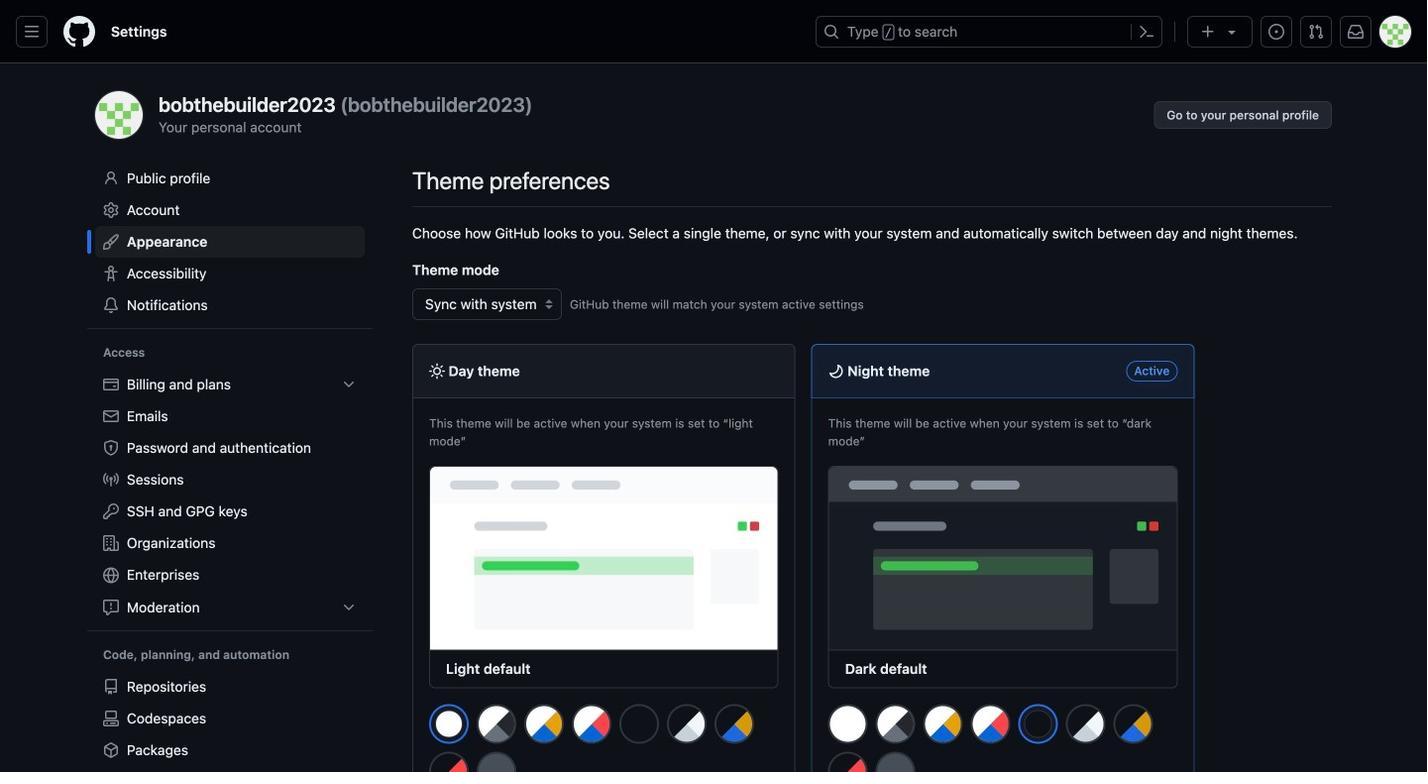Task type: locate. For each thing, give the bounding box(es) containing it.
gear image
[[103, 202, 119, 218]]

dark default image for light tritanopia icon corresponding to light protanopia & deuteranopia image
[[1026, 711, 1052, 737]]

0 horizontal spatial dark default image
[[620, 705, 659, 744]]

light high contrast image left light protanopia & deuteranopia icon
[[477, 705, 517, 744]]

light tritanopia image right light protanopia & deuteranopia icon
[[572, 705, 612, 744]]

light tritanopia image right light protanopia & deuteranopia image
[[971, 705, 1011, 744]]

2 list from the top
[[95, 671, 365, 772]]

dark default image right light protanopia & deuteranopia image
[[1026, 711, 1052, 737]]

1 horizontal spatial light default image
[[829, 705, 868, 744]]

codespaces image
[[103, 711, 119, 727]]

1 light high contrast image from the left
[[477, 705, 517, 744]]

list
[[95, 369, 365, 624], [95, 671, 365, 772]]

2 dark high contrast image from the left
[[1067, 705, 1106, 744]]

light high contrast image for light protanopia & deuteranopia image
[[876, 705, 916, 744]]

light default image left light protanopia & deuteranopia icon
[[436, 711, 462, 737]]

1 dark high contrast image from the left
[[667, 705, 707, 744]]

dark high contrast image left dark protanopia & deuteranopia image
[[667, 705, 707, 744]]

1 horizontal spatial dark high contrast image
[[1067, 705, 1106, 744]]

light high contrast image left light protanopia & deuteranopia image
[[876, 705, 916, 744]]

light tritanopia image for light protanopia & deuteranopia icon
[[572, 705, 612, 744]]

organization image
[[103, 535, 119, 551]]

1 horizontal spatial light high contrast image
[[876, 705, 916, 744]]

light high contrast image
[[477, 705, 517, 744], [876, 705, 916, 744]]

repo image
[[103, 679, 119, 695]]

light tritanopia image
[[572, 705, 612, 744], [971, 705, 1011, 744]]

2 light high contrast image from the left
[[876, 705, 916, 744]]

sun image
[[429, 363, 445, 379]]

1 horizontal spatial dark default image
[[1026, 711, 1052, 737]]

light default image
[[829, 705, 868, 744], [436, 711, 462, 737]]

light default image left light protanopia & deuteranopia image
[[829, 705, 868, 744]]

light default image for night theme picker option group
[[829, 705, 868, 744]]

1 vertical spatial list
[[95, 671, 365, 772]]

notifications image
[[1348, 24, 1364, 40]]

light default image inside night theme picker option group
[[829, 705, 868, 744]]

0 horizontal spatial light tritanopia image
[[572, 705, 612, 744]]

0 horizontal spatial light high contrast image
[[477, 705, 517, 744]]

dark high contrast image
[[667, 705, 707, 744], [1067, 705, 1106, 744]]

broadcast image
[[103, 472, 119, 488]]

dark default image left dark protanopia & deuteranopia image
[[620, 705, 659, 744]]

1 horizontal spatial light tritanopia image
[[971, 705, 1011, 744]]

0 vertical spatial list
[[95, 369, 365, 624]]

0 horizontal spatial light default image
[[436, 711, 462, 737]]

dark default image
[[620, 705, 659, 744], [1026, 711, 1052, 737]]

paintbrush image
[[103, 234, 119, 250]]

light default image for day theme picker option group
[[436, 711, 462, 737]]

1 light tritanopia image from the left
[[572, 705, 612, 744]]

light protanopia & deuteranopia image
[[924, 705, 963, 744]]

homepage image
[[63, 16, 95, 48]]

light protanopia & deuteranopia image
[[525, 705, 564, 744]]

shield lock image
[[103, 440, 119, 456]]

light default image inside day theme picker option group
[[436, 711, 462, 737]]

1 list from the top
[[95, 369, 365, 624]]

package image
[[103, 743, 119, 759]]

2 light tritanopia image from the left
[[971, 705, 1011, 744]]

dark high contrast image left dark protanopia & deuteranopia icon
[[1067, 705, 1106, 744]]

0 horizontal spatial dark high contrast image
[[667, 705, 707, 744]]

bell image
[[103, 297, 119, 313]]



Task type: vqa. For each thing, say whether or not it's contained in the screenshot.
issue opened icon
yes



Task type: describe. For each thing, give the bounding box(es) containing it.
person image
[[103, 171, 119, 186]]

triangle down image
[[1225, 24, 1240, 40]]

dark protanopia & deuteranopia image
[[1114, 705, 1154, 744]]

dark default image for light tritanopia icon associated with light protanopia & deuteranopia icon
[[620, 705, 659, 744]]

light tritanopia image for light protanopia & deuteranopia image
[[971, 705, 1011, 744]]

day theme picker option group
[[429, 704, 779, 772]]

accessibility image
[[103, 266, 119, 282]]

light high contrast image for light protanopia & deuteranopia icon
[[477, 705, 517, 744]]

moon image
[[829, 363, 844, 379]]

globe image
[[103, 568, 119, 584]]

mail image
[[103, 409, 119, 424]]

@bobthebuilder2023 image
[[95, 91, 143, 139]]

command palette image
[[1139, 24, 1155, 40]]

dark high contrast image for dark protanopia & deuteranopia image
[[667, 705, 707, 744]]

plus image
[[1201, 24, 1217, 40]]

git pull request image
[[1309, 24, 1325, 40]]

dark high contrast image for dark protanopia & deuteranopia icon
[[1067, 705, 1106, 744]]

issue opened image
[[1269, 24, 1285, 40]]

key image
[[103, 504, 119, 520]]

night theme picker option group
[[828, 704, 1178, 772]]

dark protanopia & deuteranopia image
[[715, 705, 755, 744]]



